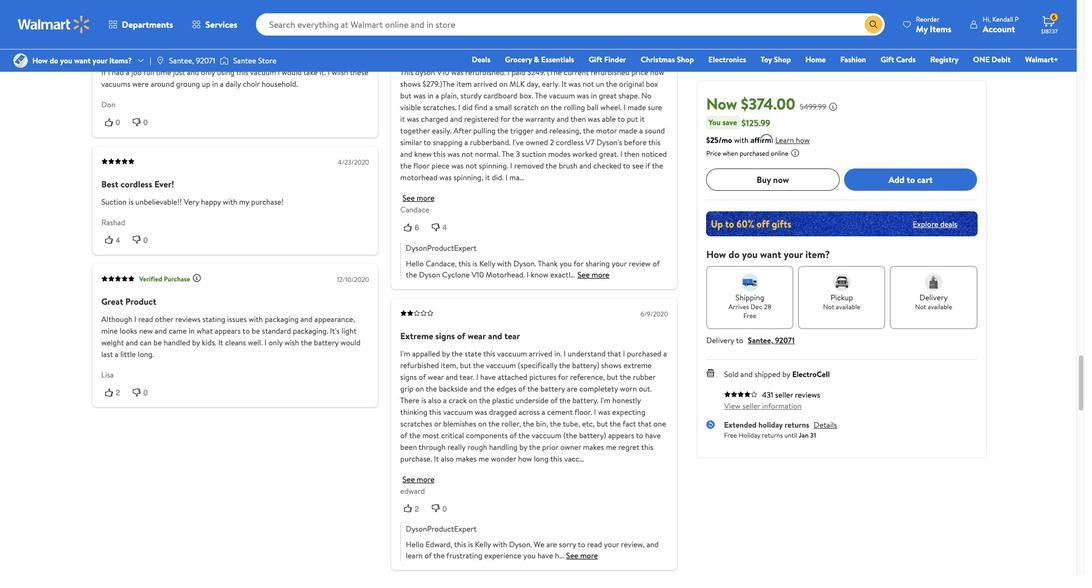 Task type: locate. For each thing, give the bounding box(es) containing it.
purchase
[[164, 27, 190, 37], [164, 275, 190, 284]]

2 horizontal spatial 2
[[550, 137, 554, 149]]

gift cards
[[881, 54, 916, 65]]

great
[[599, 91, 617, 102]]

dysonproductexpert inside dysonproductexpert hello edward, this is kelly with dyson. we are sorry to read your review, and learn of the frustrating experience you have h...
[[406, 524, 477, 535]]

scratch
[[514, 102, 539, 113]]

is inside i'm appalled by the state this vaccuum arrived in. i understand that i purchased a refurbished item, but the vaccuum (specifically the battery) shows extreme signs of wear and tear. i have attached pictures for reference, but the rubber grip on the backside and the edges of the battery are completety worn out. there is also a crack on the plastic underside of the battery. i'm honestly thinking this vaccuum was dragged across a cement floor.  i was expecting scratches or blemishes on the roller, the bin, the tube, etc, but the fact that one of the most critical components of the vaccuum (the battery) appears to have been through really rough handling by the prior owner makes me regret this purchase. it also makes me wonder how long this vacc...
[[421, 395, 426, 407]]

0 horizontal spatial for
[[500, 114, 510, 125]]

wear inside i'm appalled by the state this vaccuum arrived in. i understand that i purchased a refurbished item, but the vaccuum (specifically the battery) shows extreme signs of wear and tear. i have attached pictures for reference, but the rubber grip on the backside and the edges of the battery are completety worn out. there is also a crack on the plastic underside of the battery. i'm honestly thinking this vaccuum was dragged across a cement floor.  i was expecting scratches or blemishes on the roller, the bin, the tube, etc, but the fact that one of the most critical components of the vaccuum (the battery) appears to have been through really rough handling by the prior owner makes me regret this purchase. it also makes me wonder how long this vacc...
[[428, 372, 444, 383]]

1 verified from the top
[[139, 27, 162, 37]]

0 horizontal spatial signs
[[400, 372, 417, 383]]

0 button down the were
[[129, 117, 157, 129]]

1 vertical spatial verified purchase
[[139, 275, 190, 284]]

0 vertical spatial appears
[[215, 326, 241, 337]]

online
[[771, 149, 789, 158]]

available inside the pickup not available
[[837, 302, 861, 312]]

1 horizontal spatial i
[[278, 67, 280, 78]]

new
[[139, 326, 153, 337]]

handling
[[489, 442, 518, 453]]

and inside dysonproductexpert hello edward, this is kelly with dyson. we are sorry to read your review, and learn of the frustrating experience you have h...
[[647, 540, 659, 551]]

kelly
[[479, 258, 495, 270], [475, 540, 491, 551]]

battery inside although i read other reviews stating issues with packaging and appearance, mine looks new and came in what appears to be standard packaging. it's light weight and can be handled by kids. it cleans well. i only wish the battery would last a little long.
[[314, 338, 339, 349]]

would
[[282, 67, 302, 78], [340, 338, 361, 349]]

2 verified purchase from the top
[[139, 275, 190, 284]]

1 gift from the left
[[589, 54, 603, 65]]

were
[[132, 79, 149, 90]]

 image
[[13, 53, 28, 68]]

1 horizontal spatial shows
[[601, 360, 622, 371]]

delivery for not
[[920, 292, 949, 303]]

0 horizontal spatial delivery
[[707, 335, 735, 346]]

1 verified purchase from the top
[[139, 27, 190, 37]]

electronics
[[709, 54, 747, 65]]

0 vertical spatial want
[[74, 55, 91, 66]]

1 vertical spatial that
[[638, 419, 652, 430]]

i down shape.
[[624, 102, 626, 113]]

able
[[602, 114, 616, 125]]

free inside "shipping arrives dec 28 free"
[[744, 311, 757, 321]]

hi, kendall p account
[[983, 14, 1020, 35]]

431
[[762, 390, 774, 401]]

1 vertical spatial only
[[268, 338, 283, 349]]

reference,
[[570, 372, 605, 383]]

verified up putting fun in cleaning
[[139, 27, 162, 37]]

not inside delivery not available
[[916, 302, 927, 312]]

piece
[[432, 161, 450, 172]]

2 available from the left
[[929, 302, 953, 312]]

1/22/2020
[[639, 28, 668, 38]]

0 horizontal spatial how
[[32, 55, 48, 66]]

you inside dysonproductexpert hello edward, this is kelly with dyson. we are sorry to read your review, and learn of the frustrating experience you have h...
[[523, 551, 536, 562]]

verified purchase for fun
[[139, 27, 190, 37]]

2 inside this dyson v10 was refurbished. i paid $249. (the current refurbished price now shows $279.)the item arrived on mlk day, early. it was not un the original box but was in a plain, sturdy cardboard box. the vacuum was in great shape. no visible scratches. i did find a small scratch on the rolling ball wheel. i made sure it was charged and registered for the warranty and then was able to put it together easily. after pulling the trigger and releasing, the motor made a sound similar to snapping a rubberband. i've owned 2 cordless v7 dyson's before this and knew this was not normal. the 3 suction modes worked great. i then noticed the floor piece was not spinning. i removed the brush and checked to see if the motorhead was spinning, it did. i ma...
[[550, 137, 554, 149]]

 image right |
[[156, 56, 165, 65]]

for inside dysonproductexpert hello candace, this is kelly with dyson. thank you for sharing your review of the dyson cyclone v10 motorhead. i know exactl...
[[574, 258, 584, 270]]

4 down "rashad"
[[116, 236, 120, 245]]

regret
[[619, 442, 640, 453]]

seller for view
[[743, 401, 761, 412]]

not down intent image for pickup
[[824, 302, 835, 312]]

dysonproductexpert for extreme signs of wear and tear
[[406, 524, 477, 535]]

would inside the if  i had a job full time just and only using this vacuum i would take it.  i wiish these vacuums were around groung up in a daily choir household.
[[282, 67, 302, 78]]

hello
[[406, 258, 424, 270], [406, 540, 424, 551]]

to right sorry
[[578, 540, 585, 551]]

0 horizontal spatial i
[[108, 67, 110, 78]]

for right pictures
[[558, 372, 568, 383]]

ever!
[[154, 178, 174, 190]]

appears
[[215, 326, 241, 337], [608, 431, 634, 442]]

dragged
[[489, 407, 517, 418]]

see more button up candace
[[403, 193, 435, 204]]

the left "3"
[[502, 149, 514, 160]]

of inside dysonproductexpert hello edward, this is kelly with dyson. we are sorry to read your review, and learn of the frustrating experience you have h...
[[425, 551, 432, 562]]

jan
[[799, 431, 809, 440]]

Search search field
[[256, 13, 885, 36]]

0 for great product
[[143, 389, 148, 398]]

2 dysonproductexpert from the top
[[406, 524, 477, 535]]

(the
[[563, 431, 577, 442]]

have inside dysonproductexpert hello edward, this is kelly with dyson. we are sorry to read your review, and learn of the frustrating experience you have h...
[[538, 551, 553, 562]]

made down put at the top right of page
[[619, 126, 638, 137]]

1 vertical spatial 2
[[116, 389, 120, 398]]

1 vertical spatial kelly
[[475, 540, 491, 551]]

0 horizontal spatial it
[[218, 338, 223, 349]]

it left did.
[[485, 172, 490, 184]]

more
[[417, 193, 435, 204], [592, 270, 610, 281], [417, 475, 435, 486], [580, 551, 598, 562]]

refurbished down appalled
[[400, 360, 439, 371]]

0 vertical spatial wear
[[468, 330, 486, 343]]

0 horizontal spatial free
[[725, 431, 738, 440]]

that left one at bottom right
[[638, 419, 652, 430]]

hello for dissapointed
[[406, 258, 424, 270]]

free
[[744, 311, 757, 321], [725, 431, 738, 440]]

signs up appalled
[[435, 330, 455, 343]]

1 vertical spatial appears
[[608, 431, 634, 442]]

dysonproductexpert up 'edward,'
[[406, 524, 477, 535]]

only inside although i read other reviews stating issues with packaging and appearance, mine looks new and came in what appears to be standard packaging. it's light weight and can be handled by kids. it cleans well. i only wish the battery would last a little long.
[[268, 338, 283, 349]]

0 for best cordless ever!
[[143, 236, 148, 245]]

santee
[[233, 55, 256, 66]]

v10 inside this dyson v10 was refurbished. i paid $249. (the current refurbished price now shows $279.)the item arrived on mlk day, early. it was not un the original box but was in a plain, sturdy cardboard box. the vacuum was in great shape. no visible scratches. i did find a small scratch on the rolling ball wheel. i made sure it was charged and registered for the warranty and then was able to put it together easily. after pulling the trigger and releasing, the motor made a sound similar to snapping a rubberband. i've owned 2 cordless v7 dyson's before this and knew this was not normal. the 3 suction modes worked great. i then noticed the floor piece was not spinning. i removed the brush and checked to see if the motorhead was spinning, it did. i ma...
[[437, 67, 449, 78]]

dysonproductexpert inside dysonproductexpert hello candace, this is kelly with dyson. thank you for sharing your review of the dyson cyclone v10 motorhead. i know exactl...
[[406, 243, 477, 254]]

see more button right the h...
[[566, 551, 598, 562]]

1 vertical spatial dysonproductexpert
[[406, 524, 477, 535]]

more for hello edward, this is kelly with dyson. we are sorry to read your review, and learn of the frustrating experience you have h...
[[580, 551, 598, 562]]

6 inside 6 'button'
[[415, 224, 419, 233]]

wheel.
[[601, 102, 622, 113]]

with right the issues
[[248, 314, 263, 325]]

cordless down the releasing,
[[556, 137, 584, 149]]

0 vertical spatial also
[[428, 395, 441, 407]]

more for i'm appalled by the state this vaccuum arrived in. i understand that i purchased a refurbished item, but the vaccuum (specifically the battery) shows extreme signs of wear and tear. i have attached pictures for reference, but the rubber grip on the backside and the edges of the battery are completety worn out. there is also a crack on the plastic underside of the battery. i'm honestly thinking this vaccuum was dragged across a cement floor.  i was expecting scratches or blemishes on the roller, the bin, the tube, etc, but the fact that one of the most critical components of the vaccuum (the battery) appears to have been through really rough handling by the prior owner makes me regret this purchase. it also makes me wonder how long this vacc...
[[417, 475, 435, 486]]

then down rolling
[[571, 114, 586, 125]]

one debit
[[974, 54, 1011, 65]]

 image
[[220, 55, 229, 66], [156, 56, 165, 65]]

v10 inside dysonproductexpert hello candace, this is kelly with dyson. thank you for sharing your review of the dyson cyclone v10 motorhead. i know exactl...
[[472, 270, 484, 281]]

4/23/2020
[[338, 158, 369, 167]]

0 vertical spatial 4
[[443, 224, 447, 233]]

with inside dysonproductexpert hello edward, this is kelly with dyson. we are sorry to read your review, and learn of the frustrating experience you have h...
[[493, 540, 507, 551]]

1 horizontal spatial cordless
[[556, 137, 584, 149]]

0
[[116, 118, 120, 127], [143, 118, 148, 127], [143, 236, 148, 245], [143, 389, 148, 398], [443, 505, 447, 514]]

your inside dysonproductexpert hello edward, this is kelly with dyson. we are sorry to read your review, and learn of the frustrating experience you have h...
[[604, 540, 619, 551]]

seller
[[776, 390, 794, 401], [743, 401, 761, 412]]

is right there
[[421, 395, 426, 407]]

0 button down unbelievable!!
[[129, 235, 157, 246]]

registered
[[464, 114, 499, 125]]

a inside although i read other reviews stating issues with packaging and appearance, mine looks new and came in what appears to be standard packaging. it's light weight and can be handled by kids. it cleans well. i only wish the battery would last a little long.
[[115, 349, 118, 361]]

of down attached
[[518, 384, 526, 395]]

are inside i'm appalled by the state this vaccuum arrived in. i understand that i purchased a refurbished item, but the vaccuum (specifically the battery) shows extreme signs of wear and tear. i have attached pictures for reference, but the rubber grip on the backside and the edges of the battery are completety worn out. there is also a crack on the plastic underside of the battery. i'm honestly thinking this vaccuum was dragged across a cement floor.  i was expecting scratches or blemishes on the roller, the bin, the tube, etc, but the fact that one of the most critical components of the vaccuum (the battery) appears to have been through really rough handling by the prior owner makes me regret this purchase. it also makes me wonder how long this vacc...
[[567, 384, 578, 395]]

2 hello from the top
[[406, 540, 424, 551]]

prior
[[542, 442, 559, 453]]

0 vertical spatial then
[[571, 114, 586, 125]]

2 button for extreme
[[400, 504, 428, 515]]

0 horizontal spatial purchased
[[627, 349, 662, 360]]

free for shipping
[[744, 311, 757, 321]]

intent image for pickup image
[[834, 274, 851, 292]]

walmart image
[[18, 16, 90, 33]]

0 horizontal spatial  image
[[156, 56, 165, 65]]

to inside dysonproductexpert hello edward, this is kelly with dyson. we are sorry to read your review, and learn of the frustrating experience you have h...
[[578, 540, 585, 551]]

frustrating
[[447, 551, 483, 562]]

how inside button
[[796, 135, 810, 146]]

1 available from the left
[[837, 302, 861, 312]]

me down the rough
[[479, 454, 489, 465]]

shop right christmas
[[677, 54, 694, 65]]

0 horizontal spatial v10
[[437, 67, 449, 78]]

for left sharing
[[574, 258, 584, 270]]

of inside dysonproductexpert hello candace, this is kelly with dyson. thank you for sharing your review of the dyson cyclone v10 motorhead. i know exactl...
[[653, 258, 660, 270]]

dysonproductexpert up candace,
[[406, 243, 477, 254]]

0 horizontal spatial vacuum
[[250, 67, 276, 78]]

hello inside dysonproductexpert hello edward, this is kelly with dyson. we are sorry to read your review, and learn of the frustrating experience you have h...
[[406, 540, 424, 551]]

more up candace
[[417, 193, 435, 204]]

arrived inside this dyson v10 was refurbished. i paid $249. (the current refurbished price now shows $279.)the item arrived on mlk day, early. it was not un the original box but was in a plain, sturdy cardboard box. the vacuum was in great shape. no visible scratches. i did find a small scratch on the rolling ball wheel. i made sure it was charged and registered for the warranty and then was able to put it together easily. after pulling the trigger and releasing, the motor made a sound similar to snapping a rubberband. i've owned 2 cordless v7 dyson's before this and knew this was not normal. the 3 suction modes worked great. i then noticed the floor piece was not spinning. i removed the brush and checked to see if the motorhead was spinning, it did. i ma...
[[474, 79, 497, 90]]

1 vertical spatial also
[[441, 454, 454, 465]]

by up item, at the bottom left
[[442, 349, 450, 360]]

0 horizontal spatial be
[[153, 338, 162, 349]]

0 vertical spatial me
[[606, 442, 617, 453]]

2 vertical spatial it
[[434, 454, 439, 465]]

delivery inside delivery not available
[[920, 292, 949, 303]]

now
[[650, 67, 664, 78], [774, 174, 790, 186]]

up to sixty percent off deals. shop now. image
[[707, 212, 978, 237]]

0 horizontal spatial refurbished
[[400, 360, 439, 371]]

battery) down etc,
[[579, 431, 606, 442]]

1 not from the left
[[824, 302, 835, 312]]

0 horizontal spatial have
[[480, 372, 496, 383]]

this inside dysonproductexpert hello candace, this is kelly with dyson. thank you for sharing your review of the dyson cyclone v10 motorhead. i know exactl...
[[459, 258, 471, 270]]

christmas shop link
[[636, 53, 699, 66]]

was up 'together'
[[407, 114, 419, 125]]

1 horizontal spatial for
[[558, 372, 568, 383]]

i right floor.
[[594, 407, 596, 418]]

1 horizontal spatial vacuum
[[549, 91, 575, 102]]

1 vertical spatial would
[[340, 338, 361, 349]]

do up shipping
[[729, 248, 740, 262]]

1 hello from the top
[[406, 258, 424, 270]]

0 vertical spatial have
[[480, 372, 496, 383]]

hello for extreme signs of wear and tear
[[406, 540, 424, 551]]

gift finder
[[589, 54, 627, 65]]

1 vertical spatial now
[[774, 174, 790, 186]]

the
[[535, 91, 547, 102], [502, 149, 514, 160]]

santee store
[[233, 55, 277, 66]]

see
[[403, 193, 415, 204], [578, 270, 590, 281], [403, 475, 415, 486], [566, 551, 579, 562]]

this
[[400, 67, 413, 78]]

read inside although i read other reviews stating issues with packaging and appearance, mine looks new and came in what appears to be standard packaging. it's light weight and can be handled by kids. it cleans well. i only wish the battery would last a little long.
[[138, 314, 153, 325]]

only inside the if  i had a job full time just and only using this vacuum i would take it.  i wiish these vacuums were around groung up in a daily choir household.
[[201, 67, 215, 78]]

6
[[1053, 12, 1057, 22], [415, 224, 419, 233]]

0 horizontal spatial battery
[[314, 338, 339, 349]]

and down tear.
[[470, 384, 482, 395]]

free inside the extended holiday returns details free holiday returns until jan 31
[[725, 431, 738, 440]]

vacuum down store
[[250, 67, 276, 78]]

learn more about strikethrough prices image
[[829, 102, 838, 111]]

a left daily
[[220, 79, 224, 90]]

1 horizontal spatial delivery
[[920, 292, 949, 303]]

available down intent image for pickup
[[837, 302, 861, 312]]

grip
[[400, 384, 414, 395]]

then down before
[[624, 149, 640, 160]]

by left kids. at left
[[192, 338, 200, 349]]

refurbished down gift finder link
[[591, 67, 630, 78]]

2 down the "weight"
[[116, 389, 120, 398]]

1 horizontal spatial it
[[485, 172, 490, 184]]

0 horizontal spatial want
[[74, 55, 91, 66]]

2 verified from the top
[[139, 275, 162, 284]]

see right the exactl...
[[578, 270, 590, 281]]

purchase!
[[251, 197, 284, 208]]

1 vertical spatial read
[[587, 540, 602, 551]]

how for how do you want your item?
[[707, 248, 727, 262]]

$25/mo
[[707, 135, 733, 146]]

31
[[811, 431, 817, 440]]

1 horizontal spatial 6
[[1053, 12, 1057, 22]]

0 vertical spatial vacuum
[[250, 67, 276, 78]]

motorhead
[[400, 172, 438, 184]]

available for pickup
[[837, 302, 861, 312]]

the inside dysonproductexpert hello edward, this is kelly with dyson. we are sorry to read your review, and learn of the frustrating experience you have h...
[[434, 551, 445, 562]]

see
[[632, 161, 644, 172]]

see more for i'm appalled by the state this vaccuum arrived in. i understand that i purchased a refurbished item, but the vaccuum (specifically the battery) shows extreme signs of wear and tear. i have attached pictures for reference, but the rubber grip on the backside and the edges of the battery are completety worn out. there is also a crack on the plastic underside of the battery. i'm honestly thinking this vaccuum was dragged across a cement floor.  i was expecting scratches or blemishes on the roller, the bin, the tube, etc, but the fact that one of the most critical components of the vaccuum (the battery) appears to have been through really rough handling by the prior owner makes me regret this purchase. it also makes me wonder how long this vacc...
[[403, 475, 435, 486]]

suction
[[101, 197, 126, 208]]

see more button for this dyson v10 was refurbished. i paid $249. (the current refurbished price now shows $279.)the item arrived on mlk day, early. it was not un the original box but was in a plain, sturdy cardboard box. the vacuum was in great shape. no visible scratches. i did find a small scratch on the rolling ball wheel. i made sure it was charged and registered for the warranty and then was able to put it together easily. after pulling the trigger and releasing, the motor made a sound similar to snapping a rubberband. i've owned 2 cordless v7 dyson's before this and knew this was not normal. the 3 suction modes worked great. i then noticed the floor piece was not spinning. i removed the brush and checked to see if the motorhead was spinning, it did. i ma...
[[403, 193, 435, 204]]

it inside although i read other reviews stating issues with packaging and appearance, mine looks new and came in what appears to be standard packaging. it's light weight and can be handled by kids. it cleans well. i only wish the battery would last a little long.
[[218, 338, 223, 349]]

1 horizontal spatial want
[[761, 248, 782, 262]]

0 vertical spatial how
[[796, 135, 810, 146]]

how do you want your item?
[[707, 248, 831, 262]]

available inside delivery not available
[[929, 302, 953, 312]]

1 horizontal spatial only
[[268, 338, 283, 349]]

there
[[400, 395, 420, 407]]

in
[[148, 49, 155, 61], [212, 79, 218, 90], [428, 91, 434, 102], [591, 91, 597, 102], [189, 326, 195, 337]]

dyson. inside dysonproductexpert hello candace, this is kelly with dyson. thank you for sharing your review of the dyson cyclone v10 motorhead. i know exactl...
[[514, 258, 536, 270]]

vaccuum
[[497, 349, 527, 360], [486, 360, 516, 371], [443, 407, 473, 418], [532, 431, 562, 442]]

makes down really
[[456, 454, 477, 465]]

backside
[[439, 384, 468, 395]]

0 horizontal spatial not
[[824, 302, 835, 312]]

0 horizontal spatial how
[[518, 454, 532, 465]]

0 vertical spatial dysonproductexpert
[[406, 243, 477, 254]]

see for hello edward, this is kelly with dyson. we are sorry to read your review, and learn of the frustrating experience you have h...
[[566, 551, 579, 562]]

really
[[448, 442, 466, 453]]

see more right the h...
[[566, 551, 598, 562]]

0 vertical spatial kelly
[[479, 258, 495, 270]]

1 vertical spatial 4
[[116, 236, 120, 245]]

see more up candace
[[403, 193, 435, 204]]

how
[[796, 135, 810, 146], [518, 454, 532, 465]]

0 vertical spatial santee,
[[169, 55, 194, 66]]

not
[[583, 79, 594, 90], [462, 149, 473, 160], [466, 161, 477, 172]]

a left job
[[126, 67, 129, 78]]

a left crack
[[443, 395, 447, 407]]

2 purchase from the top
[[164, 275, 190, 284]]

0 vertical spatial read
[[138, 314, 153, 325]]

2 horizontal spatial for
[[574, 258, 584, 270]]

wear up "state" on the left bottom
[[468, 330, 486, 343]]

1 horizontal spatial gift
[[881, 54, 895, 65]]

information
[[763, 401, 802, 412]]

1 horizontal spatial v10
[[472, 270, 484, 281]]

1 vertical spatial hello
[[406, 540, 424, 551]]

2 shop from the left
[[774, 54, 792, 65]]

1 dysonproductexpert from the top
[[406, 243, 477, 254]]

not inside the pickup not available
[[824, 302, 835, 312]]

i right it.
[[328, 67, 330, 78]]

see more for this dyson v10 was refurbished. i paid $249. (the current refurbished price now shows $279.)the item arrived on mlk day, early. it was not un the original box but was in a plain, sturdy cardboard box. the vacuum was in great shape. no visible scratches. i did find a small scratch on the rolling ball wheel. i made sure it was charged and registered for the warranty and then was able to put it together easily. after pulling the trigger and releasing, the motor made a sound similar to snapping a rubberband. i've owned 2 cordless v7 dyson's before this and knew this was not normal. the 3 suction modes worked great. i then noticed the floor piece was not spinning. i removed the brush and checked to see if the motorhead was spinning, it did. i ma...
[[403, 193, 435, 204]]

wear down item, at the bottom left
[[428, 372, 444, 383]]

a right find
[[489, 102, 493, 113]]

6 up "$187.37"
[[1053, 12, 1057, 22]]

2 for great product
[[116, 389, 120, 398]]

more up the edward
[[417, 475, 435, 486]]

1 vertical spatial verified
[[139, 275, 162, 284]]

how left long
[[518, 454, 532, 465]]

0 horizontal spatial do
[[50, 55, 58, 66]]

verified purchase for product
[[139, 275, 190, 284]]

best
[[101, 178, 118, 190]]

12/10/2020
[[337, 275, 369, 285]]

0 vertical spatial only
[[201, 67, 215, 78]]

edward,
[[426, 540, 452, 551]]

critical
[[441, 431, 464, 442]]

verified
[[139, 27, 162, 37], [139, 275, 162, 284]]

in inside although i read other reviews stating issues with packaging and appearance, mine looks new and came in what appears to be standard packaging. it's light weight and can be handled by kids. it cleans well. i only wish the battery would last a little long.
[[189, 326, 195, 337]]

1 vertical spatial wear
[[428, 372, 444, 383]]

kelly inside dysonproductexpert hello edward, this is kelly with dyson. we are sorry to read your review, and learn of the frustrating experience you have h...
[[475, 540, 491, 551]]

santee,
[[169, 55, 194, 66], [748, 335, 774, 346]]

a right last
[[115, 349, 118, 361]]

with
[[735, 135, 749, 146], [223, 197, 237, 208], [497, 258, 512, 270], [248, 314, 263, 325], [493, 540, 507, 551]]

kelly inside dysonproductexpert hello candace, this is kelly with dyson. thank you for sharing your review of the dyson cyclone v10 motorhead. i know exactl...
[[479, 258, 495, 270]]

see more button for i'm appalled by the state this vaccuum arrived in. i understand that i purchased a refurbished item, but the vaccuum (specifically the battery) shows extreme signs of wear and tear. i have attached pictures for reference, but the rubber grip on the backside and the edges of the battery are completety worn out. there is also a crack on the plastic underside of the battery. i'm honestly thinking this vaccuum was dragged across a cement floor.  i was expecting scratches or blemishes on the roller, the bin, the tube, etc, but the fact that one of the most critical components of the vaccuum (the battery) appears to have been through really rough handling by the prior owner makes me regret this purchase. it also makes me wonder how long this vacc...
[[403, 475, 435, 486]]

1 shop from the left
[[677, 54, 694, 65]]

and inside the if  i had a job full time just and only using this vacuum i would take it.  i wiish these vacuums were around groung up in a daily choir household.
[[187, 67, 199, 78]]

see more button
[[403, 193, 435, 204], [578, 270, 610, 281], [403, 475, 435, 486], [566, 551, 598, 562]]

other
[[155, 314, 173, 325]]

0 horizontal spatial santee,
[[169, 55, 194, 66]]

dyson. inside dysonproductexpert hello edward, this is kelly with dyson. we are sorry to read your review, and learn of the frustrating experience you have h...
[[509, 540, 532, 551]]

with inside dysonproductexpert hello candace, this is kelly with dyson. thank you for sharing your review of the dyson cyclone v10 motorhead. i know exactl...
[[497, 258, 512, 270]]

be right can
[[153, 338, 162, 349]]

1 horizontal spatial do
[[729, 248, 740, 262]]

to inside i'm appalled by the state this vaccuum arrived in. i understand that i purchased a refurbished item, but the vaccuum (specifically the battery) shows extreme signs of wear and tear. i have attached pictures for reference, but the rubber grip on the backside and the edges of the battery are completety worn out. there is also a crack on the plastic underside of the battery. i'm honestly thinking this vaccuum was dragged across a cement floor.  i was expecting scratches or blemishes on the roller, the bin, the tube, etc, but the fact that one of the most critical components of the vaccuum (the battery) appears to have been through really rough handling by the prior owner makes me regret this purchase. it also makes me wonder how long this vacc...
[[636, 431, 644, 442]]

checked
[[594, 161, 622, 172]]

the right learn
[[434, 551, 445, 562]]

wonder
[[491, 454, 516, 465]]

free for extended
[[725, 431, 738, 440]]

0 vertical spatial 2 button
[[101, 388, 129, 399]]

it
[[562, 79, 567, 90], [218, 338, 223, 349], [434, 454, 439, 465]]

cordless inside this dyson v10 was refurbished. i paid $249. (the current refurbished price now shows $279.)the item arrived on mlk day, early. it was not un the original box but was in a plain, sturdy cardboard box. the vacuum was in great shape. no visible scratches. i did find a small scratch on the rolling ball wheel. i made sure it was charged and registered for the warranty and then was able to put it together easily. after pulling the trigger and releasing, the motor made a sound similar to snapping a rubberband. i've owned 2 cordless v7 dyson's before this and knew this was not normal. the 3 suction modes worked great. i then noticed the floor piece was not spinning. i removed the brush and checked to see if the motorhead was spinning, it did. i ma...
[[556, 137, 584, 149]]

2 vertical spatial for
[[558, 372, 568, 383]]

0 vertical spatial cordless
[[556, 137, 584, 149]]

christmas shop
[[641, 54, 694, 65]]

purchase for putting fun in cleaning
[[164, 27, 190, 37]]

but inside this dyson v10 was refurbished. i paid $249. (the current refurbished price now shows $279.)the item arrived on mlk day, early. it was not un the original box but was in a plain, sturdy cardboard box. the vacuum was in great shape. no visible scratches. i did find a small scratch on the rolling ball wheel. i made sure it was charged and registered for the warranty and then was able to put it together easily. after pulling the trigger and releasing, the motor made a sound similar to snapping a rubberband. i've owned 2 cordless v7 dyson's before this and knew this was not normal. the 3 suction modes worked great. i then noticed the floor piece was not spinning. i removed the brush and checked to see if the motorhead was spinning, it did. i ma...
[[400, 91, 412, 102]]

the inside although i read other reviews stating issues with packaging and appearance, mine looks new and came in what appears to be standard packaging. it's light weight and can be handled by kids. it cleans well. i only wish the battery would last a little long.
[[301, 338, 312, 349]]

2 down the edward
[[415, 505, 419, 514]]

1 vertical spatial v10
[[472, 270, 484, 281]]

by inside although i read other reviews stating issues with packaging and appearance, mine looks new and came in what appears to be standard packaging. it's light weight and can be handled by kids. it cleans well. i only wish the battery would last a little long.
[[192, 338, 200, 349]]

of right "review"
[[653, 258, 660, 270]]

verified purchase up the cleaning
[[139, 27, 190, 37]]

your up if
[[93, 55, 108, 66]]

2 gift from the left
[[881, 54, 895, 65]]

1 vertical spatial how
[[707, 248, 727, 262]]

shows left the extreme
[[601, 360, 622, 371]]

purchase for great product
[[164, 275, 190, 284]]

thinking
[[400, 407, 427, 418]]

for
[[500, 114, 510, 125], [574, 258, 584, 270], [558, 372, 568, 383]]

0 horizontal spatial wear
[[428, 372, 444, 383]]

add
[[889, 174, 905, 186]]

0 horizontal spatial me
[[479, 454, 489, 465]]

$499.99
[[800, 101, 827, 112]]

0 button for putting
[[129, 117, 157, 129]]

0 vertical spatial do
[[50, 55, 58, 66]]

1 vertical spatial shows
[[601, 360, 622, 371]]

purchased inside i'm appalled by the state this vaccuum arrived in. i understand that i purchased a refurbished item, but the vaccuum (specifically the battery) shows extreme signs of wear and tear. i have attached pictures for reference, but the rubber grip on the backside and the edges of the battery are completety worn out. there is also a crack on the plastic underside of the battery. i'm honestly thinking this vaccuum was dragged across a cement floor.  i was expecting scratches or blemishes on the roller, the bin, the tube, etc, but the fact that one of the most critical components of the vaccuum (the battery) appears to have been through really rough handling by the prior owner makes me regret this purchase. it also makes me wonder how long this vacc...
[[627, 349, 662, 360]]

1 horizontal spatial 92071
[[776, 335, 795, 346]]

6 for 6
[[415, 224, 419, 233]]

1 horizontal spatial now
[[774, 174, 790, 186]]

this inside the if  i had a job full time just and only using this vacuum i would take it.  i wiish these vacuums were around groung up in a daily choir household.
[[236, 67, 248, 78]]

roller,
[[502, 419, 521, 430]]

shows inside i'm appalled by the state this vaccuum arrived in. i understand that i purchased a refurbished item, but the vaccuum (specifically the battery) shows extreme signs of wear and tear. i have attached pictures for reference, but the rubber grip on the backside and the edges of the battery are completety worn out. there is also a crack on the plastic underside of the battery. i'm honestly thinking this vaccuum was dragged across a cement floor.  i was expecting scratches or blemishes on the roller, the bin, the tube, etc, but the fact that one of the most critical components of the vaccuum (the battery) appears to have been through really rough handling by the prior owner makes me regret this purchase. it also makes me wonder how long this vacc...
[[601, 360, 622, 371]]

dyson
[[415, 67, 435, 78]]

kelly for extreme signs of wear and tear
[[475, 540, 491, 551]]

only down standard
[[268, 338, 283, 349]]

purchase up the cleaning
[[164, 27, 190, 37]]

92071 up sold and shipped by electrocell
[[776, 335, 795, 346]]

verified up product
[[139, 275, 162, 284]]

available down intent image for delivery
[[929, 302, 953, 312]]

purchased down affirm image at the right top of page
[[740, 149, 770, 158]]

0 horizontal spatial would
[[282, 67, 302, 78]]

last
[[101, 349, 113, 361]]

1 horizontal spatial be
[[252, 326, 260, 337]]

now inside this dyson v10 was refurbished. i paid $249. (the current refurbished price now shows $279.)the item arrived on mlk day, early. it was not un the original box but was in a plain, sturdy cardboard box. the vacuum was in great shape. no visible scratches. i did find a small scratch on the rolling ball wheel. i made sure it was charged and registered for the warranty and then was able to put it together easily. after pulling the trigger and releasing, the motor made a sound similar to snapping a rubberband. i've owned 2 cordless v7 dyson's before this and knew this was not normal. the 3 suction modes worked great. i then noticed the floor piece was not spinning. i removed the brush and checked to see if the motorhead was spinning, it did. i ma...
[[650, 67, 664, 78]]

see more right the exactl...
[[578, 270, 610, 281]]

1 horizontal spatial have
[[538, 551, 553, 562]]

2 not from the left
[[916, 302, 927, 312]]

see right the h...
[[566, 551, 579, 562]]

tear
[[504, 330, 520, 343]]

hello inside dysonproductexpert hello candace, this is kelly with dyson. thank you for sharing your review of the dyson cyclone v10 motorhead. i know exactl...
[[406, 258, 424, 270]]

0 vertical spatial delivery
[[920, 292, 949, 303]]

1 horizontal spatial santee,
[[748, 335, 774, 346]]

but
[[400, 91, 412, 102], [460, 360, 471, 371], [607, 372, 618, 383], [597, 419, 608, 430]]

signs
[[435, 330, 455, 343], [400, 372, 417, 383]]

1 purchase from the top
[[164, 27, 190, 37]]

for inside i'm appalled by the state this vaccuum arrived in. i understand that i purchased a refurbished item, but the vaccuum (specifically the battery) shows extreme signs of wear and tear. i have attached pictures for reference, but the rubber grip on the backside and the edges of the battery are completety worn out. there is also a crack on the plastic underside of the battery. i'm honestly thinking this vaccuum was dragged across a cement floor.  i was expecting scratches or blemishes on the roller, the bin, the tube, etc, but the fact that one of the most critical components of the vaccuum (the battery) appears to have been through really rough handling by the prior owner makes me regret this purchase. it also makes me wonder how long this vacc...
[[558, 372, 568, 383]]

is inside dysonproductexpert hello candace, this is kelly with dyson. thank you for sharing your review of the dyson cyclone v10 motorhead. i know exactl...
[[473, 258, 478, 270]]

0 vertical spatial battery)
[[572, 360, 600, 371]]

arrived up (specifically
[[529, 349, 553, 360]]

shipped
[[755, 369, 781, 380]]

0 horizontal spatial shows
[[400, 79, 421, 90]]

your left "review"
[[612, 258, 627, 270]]

0 horizontal spatial makes
[[456, 454, 477, 465]]

also down 'backside'
[[428, 395, 441, 407]]

this up 'piece'
[[434, 149, 446, 160]]

i've
[[513, 137, 524, 149]]

1 horizontal spatial how
[[796, 135, 810, 146]]

2 vertical spatial 2
[[415, 505, 419, 514]]

i up ma...
[[510, 161, 512, 172]]

0 vertical spatial for
[[500, 114, 510, 125]]

how for how do you want your items?
[[32, 55, 48, 66]]

it right early.
[[562, 79, 567, 90]]

kelly for dissapointed
[[479, 258, 495, 270]]

1 horizontal spatial the
[[535, 91, 547, 102]]

completety
[[580, 384, 618, 395]]

1 horizontal spatial i'm
[[601, 395, 611, 407]]

more for hello candace, this is kelly with dyson. thank you for sharing your review of the dyson cyclone v10 motorhead. i know exactl...
[[592, 270, 610, 281]]

6 inside 6 $187.37
[[1053, 12, 1057, 22]]

the inside dysonproductexpert hello candace, this is kelly with dyson. thank you for sharing your review of the dyson cyclone v10 motorhead. i know exactl...
[[406, 270, 417, 281]]

holiday
[[739, 431, 761, 440]]

it down visible
[[400, 114, 405, 125]]

battery
[[314, 338, 339, 349], [541, 384, 565, 395]]

item,
[[441, 360, 458, 371]]

vacuum inside this dyson v10 was refurbished. i paid $249. (the current refurbished price now shows $279.)the item arrived on mlk day, early. it was not un the original box but was in a plain, sturdy cardboard box. the vacuum was in great shape. no visible scratches. i did find a small scratch on the rolling ball wheel. i made sure it was charged and registered for the warranty and then was able to put it together easily. after pulling the trigger and releasing, the motor made a sound similar to snapping a rubberband. i've owned 2 cordless v7 dyson's before this and knew this was not normal. the 3 suction modes worked great. i then noticed the floor piece was not spinning. i removed the brush and checked to see if the motorhead was spinning, it did. i ma...
[[549, 91, 575, 102]]

are inside dysonproductexpert hello edward, this is kelly with dyson. we are sorry to read your review, and learn of the frustrating experience you have h...
[[547, 540, 557, 551]]

0 down long.
[[143, 389, 148, 398]]

4 button down "rashad"
[[101, 235, 129, 246]]



Task type: describe. For each thing, give the bounding box(es) containing it.
0 vertical spatial that
[[608, 349, 621, 360]]

dyson. for dissapointed
[[514, 258, 536, 270]]

in right fun
[[148, 49, 155, 61]]

by right "handling"
[[520, 442, 527, 453]]

arrives
[[729, 302, 750, 312]]

rubberband.
[[470, 137, 511, 149]]

weight
[[101, 338, 124, 349]]

appears inside i'm appalled by the state this vaccuum arrived in. i understand that i purchased a refurbished item, but the vaccuum (specifically the battery) shows extreme signs of wear and tear. i have attached pictures for reference, but the rubber grip on the backside and the edges of the battery are completety worn out. there is also a crack on the plastic underside of the battery. i'm honestly thinking this vaccuum was dragged across a cement floor.  i was expecting scratches or blemishes on the roller, the bin, the tube, etc, but the fact that one of the most critical components of the vaccuum (the battery) appears to have been through really rough handling by the prior owner makes me regret this purchase. it also makes me wonder how long this vacc...
[[608, 431, 634, 442]]

see more button for hello candace, this is kelly with dyson. thank you for sharing your review of the dyson cyclone v10 motorhead. i know exactl...
[[578, 270, 610, 281]]

toy shop link
[[756, 53, 797, 66]]

gift for gift cards
[[881, 54, 895, 65]]

to left santee, 92071 button
[[737, 335, 744, 346]]

on right the grip
[[415, 384, 424, 395]]

small
[[495, 102, 512, 113]]

un
[[596, 79, 604, 90]]

was up item
[[451, 67, 464, 78]]

and down the looks
[[126, 338, 138, 349]]

the up v7
[[583, 126, 594, 137]]

0 vertical spatial purchased
[[740, 149, 770, 158]]

refurbished inside i'm appalled by the state this vaccuum arrived in. i understand that i purchased a refurbished item, but the vaccuum (specifically the battery) shows extreme signs of wear and tear. i have attached pictures for reference, but the rubber grip on the backside and the edges of the battery are completety worn out. there is also a crack on the plastic underside of the battery. i'm honestly thinking this vaccuum was dragged across a cement floor.  i was expecting scratches or blemishes on the roller, the bin, the tube, etc, but the fact that one of the most critical components of the vaccuum (the battery) appears to have been through really rough handling by the prior owner makes me regret this purchase. it also makes me wonder how long this vacc...
[[400, 360, 439, 371]]

and down similar
[[400, 149, 412, 160]]

cleans
[[225, 338, 246, 349]]

2 button for great
[[101, 388, 129, 399]]

scratches
[[400, 419, 432, 430]]

not for delivery
[[916, 302, 927, 312]]

1 horizontal spatial 4 button
[[428, 223, 456, 234]]

view seller information link
[[725, 401, 802, 412]]

knew
[[414, 149, 432, 160]]

out.
[[639, 384, 652, 395]]

grocery & essentials
[[505, 54, 575, 65]]

intent image for shipping image
[[742, 274, 759, 292]]

the up the cement
[[560, 395, 571, 407]]

on up warranty
[[541, 102, 549, 113]]

this up or
[[429, 407, 441, 418]]

scratches.
[[423, 102, 457, 113]]

seller for 431
[[776, 390, 794, 401]]

in up "ball" at the right top
[[591, 91, 597, 102]]

services button
[[183, 11, 247, 38]]

of up been
[[400, 431, 408, 442]]

and up after
[[450, 114, 462, 125]]

and left 'tear'
[[488, 330, 502, 343]]

to inside although i read other reviews stating issues with packaging and appearance, mine looks new and came in what appears to be standard packaging. it's light weight and can be handled by kids. it cleans well. i only wish the battery would last a little long.
[[242, 326, 250, 337]]

signs inside i'm appalled by the state this vaccuum arrived in. i understand that i purchased a refurbished item, but the vaccuum (specifically the battery) shows extreme signs of wear and tear. i have attached pictures for reference, but the rubber grip on the backside and the edges of the battery are completety worn out. there is also a crack on the plastic underside of the battery. i'm honestly thinking this vaccuum was dragged across a cement floor.  i was expecting scratches or blemishes on the roller, the bin, the tube, etc, but the fact that one of the most critical components of the vaccuum (the battery) appears to have been through really rough handling by the prior owner makes me regret this purchase. it also makes me wonder how long this vacc...
[[400, 372, 417, 383]]

arrived inside i'm appalled by the state this vaccuum arrived in. i understand that i purchased a refurbished item, but the vaccuum (specifically the battery) shows extreme signs of wear and tear. i have attached pictures for reference, but the rubber grip on the backside and the edges of the battery are completety worn out. there is also a crack on the plastic underside of the battery. i'm honestly thinking this vaccuum was dragged across a cement floor.  i was expecting scratches or blemishes on the roller, the bin, the tube, etc, but the fact that one of the most critical components of the vaccuum (the battery) appears to have been through really rough handling by the prior owner makes me regret this purchase. it also makes me wonder how long this vacc...
[[529, 349, 553, 360]]

vacuum inside the if  i had a job full time just and only using this vacuum i would take it.  i wiish these vacuums were around groung up in a daily choir household.
[[250, 67, 276, 78]]

1 horizontal spatial 4
[[443, 224, 447, 233]]

6/9/2020
[[641, 310, 668, 319]]

would inside although i read other reviews stating issues with packaging and appearance, mine looks new and came in what appears to be standard packaging. it's light weight and can be handled by kids. it cleans well. i only wish the battery would last a little long.
[[340, 338, 361, 349]]

0 down vacuums in the left top of the page
[[116, 118, 120, 127]]

1 vertical spatial 92071
[[776, 335, 795, 346]]

do for how do you want your item?
[[729, 248, 740, 262]]

did
[[462, 102, 473, 113]]

verified for fun
[[139, 27, 162, 37]]

in down $279.)the
[[428, 91, 434, 102]]

original
[[619, 79, 644, 90]]

dyson. for extreme signs of wear and tear
[[509, 540, 532, 551]]

2 horizontal spatial it
[[640, 114, 645, 125]]

grocery
[[505, 54, 532, 65]]

0 button for best
[[129, 235, 157, 246]]

6 for 6 $187.37
[[1053, 12, 1057, 22]]

a down after
[[464, 137, 468, 149]]

i inside dysonproductexpert hello candace, this is kelly with dyson. thank you for sharing your review of the dyson cyclone v10 motorhead. i know exactl...
[[527, 270, 529, 281]]

1 vertical spatial reviews
[[796, 390, 821, 401]]

of down the 'roller,'
[[510, 431, 517, 442]]

the down modes
[[546, 161, 557, 172]]

electronics link
[[704, 53, 752, 66]]

until
[[785, 431, 798, 440]]

and up 'backside'
[[446, 372, 458, 383]]

the left floor
[[400, 161, 412, 172]]

0 for putting fun in cleaning
[[143, 118, 148, 127]]

reviews inside although i read other reviews stating issues with packaging and appearance, mine looks new and came in what appears to be standard packaging. it's light weight and can be handled by kids. it cleans well. i only wish the battery would last a little long.
[[175, 314, 200, 325]]

best cordless ever!
[[101, 178, 174, 190]]

but up tear.
[[460, 360, 471, 371]]

see for hello candace, this is kelly with dyson. thank you for sharing your review of the dyson cyclone v10 motorhead. i know exactl...
[[578, 270, 590, 281]]

see for i'm appalled by the state this vaccuum arrived in. i understand that i purchased a refurbished item, but the vaccuum (specifically the battery) shows extreme signs of wear and tear. i have attached pictures for reference, but the rubber grip on the backside and the edges of the battery are completety worn out. there is also a crack on the plastic underside of the battery. i'm honestly thinking this vaccuum was dragged across a cement floor.  i was expecting scratches or blemishes on the roller, the bin, the tube, etc, but the fact that one of the most critical components of the vaccuum (the battery) appears to have been through really rough handling by the prior owner makes me regret this purchase. it also makes me wonder how long this vacc...
[[403, 475, 415, 486]]

shop for christmas shop
[[677, 54, 694, 65]]

issues
[[227, 314, 247, 325]]

but right etc,
[[597, 419, 608, 430]]

your left item?
[[784, 248, 804, 262]]

the up long
[[529, 442, 540, 453]]

wiish
[[332, 67, 348, 78]]

light
[[341, 326, 357, 337]]

2 for extreme signs of wear and tear
[[415, 505, 419, 514]]

by right the shipped
[[783, 369, 791, 380]]

want for item?
[[761, 248, 782, 262]]

v7
[[586, 137, 595, 149]]

the up components
[[489, 419, 500, 430]]

and down "worked"
[[580, 161, 592, 172]]

available for delivery
[[929, 302, 953, 312]]

dysonproductexpert for dissapointed
[[406, 243, 477, 254]]

a down $279.)the
[[435, 91, 439, 102]]

was down current on the top right
[[569, 79, 581, 90]]

great product
[[101, 296, 156, 308]]

was up visible
[[413, 91, 426, 102]]

the left edges
[[484, 384, 495, 395]]

and down 'other'
[[155, 326, 167, 337]]

0 horizontal spatial i'm
[[400, 349, 410, 360]]

long.
[[138, 349, 154, 361]]

know
[[531, 270, 549, 281]]

great
[[101, 296, 123, 308]]

if
[[646, 161, 650, 172]]

i up the looks
[[134, 314, 136, 325]]

 image for santee, 92071
[[156, 56, 165, 65]]

don
[[101, 100, 115, 111]]

before
[[624, 137, 647, 149]]

the left plastic
[[479, 395, 490, 407]]

to left see
[[623, 161, 631, 172]]

0 button for extreme
[[428, 504, 456, 515]]

see more button for hello edward, this is kelly with dyson. we are sorry to read your review, and learn of the frustrating experience you have h...
[[566, 551, 598, 562]]

intent image for delivery image
[[925, 274, 943, 292]]

learn
[[776, 135, 795, 146]]

sold and shipped by electrocell
[[725, 369, 830, 380]]

read inside dysonproductexpert hello edward, this is kelly with dyson. we are sorry to read your review, and learn of the frustrating experience you have h...
[[587, 540, 602, 551]]

refurbished inside this dyson v10 was refurbished. i paid $249. (the current refurbished price now shows $279.)the item arrived on mlk day, early. it was not un the original box but was in a plain, sturdy cardboard box. the vacuum was in great shape. no visible scratches. i did find a small scratch on the rolling ball wheel. i made sure it was charged and registered for the warranty and then was able to put it together easily. after pulling the trigger and releasing, the motor made a sound similar to snapping a rubberband. i've owned 2 cordless v7 dyson's before this and knew this was not normal. the 3 suction modes worked great. i then noticed the floor piece was not spinning. i removed the brush and checked to see if the motorhead was spinning, it did. i ma...
[[591, 67, 630, 78]]

1 vertical spatial 4 button
[[101, 235, 129, 246]]

the up item, at the bottom left
[[452, 349, 463, 360]]

save
[[723, 117, 738, 128]]

vaccuum down 'tear'
[[497, 349, 527, 360]]

0 vertical spatial not
[[583, 79, 594, 90]]

sold
[[725, 369, 739, 380]]

3.8677 stars out of 5, based on 431 seller reviews element
[[725, 391, 758, 398]]

extreme
[[400, 330, 433, 343]]

was down "ball" at the right top
[[588, 114, 600, 125]]

Walmart Site-Wide search field
[[256, 13, 885, 36]]

shows inside this dyson v10 was refurbished. i paid $249. (the current refurbished price now shows $279.)the item arrived on mlk day, early. it was not un the original box but was in a plain, sturdy cardboard box. the vacuum was in great shape. no visible scratches. i did find a small scratch on the rolling ball wheel. i made sure it was charged and registered for the warranty and then was able to put it together easily. after pulling the trigger and releasing, the motor made a sound similar to snapping a rubberband. i've owned 2 cordless v7 dyson's before this and knew this was not normal. the 3 suction modes worked great. i then noticed the floor piece was not spinning. i removed the brush and checked to see if the motorhead was spinning, it did. i ma...
[[400, 79, 421, 90]]

i left paid
[[508, 67, 510, 78]]

1 horizontal spatial returns
[[785, 420, 810, 431]]

with up price when purchased online
[[735, 135, 749, 146]]

it.
[[320, 67, 326, 78]]

i right "well." at left bottom
[[264, 338, 267, 349]]

no
[[642, 91, 652, 102]]

of up the cement
[[551, 395, 558, 407]]

rashad
[[101, 217, 125, 228]]

releasing,
[[550, 126, 581, 137]]

see more for hello candace, this is kelly with dyson. thank you for sharing your review of the dyson cyclone v10 motorhead. i know exactl...
[[578, 270, 610, 281]]

thank
[[538, 258, 558, 270]]

the up rubberband. on the left top
[[497, 126, 509, 137]]

i right did.
[[506, 172, 508, 184]]

want for items?
[[74, 55, 91, 66]]

legal information image
[[791, 149, 800, 158]]

my
[[239, 197, 249, 208]]

gift for gift finder
[[589, 54, 603, 65]]

this down prior
[[550, 454, 563, 465]]

1 vertical spatial the
[[502, 149, 514, 160]]

6 button
[[400, 223, 428, 234]]

0 vertical spatial 92071
[[196, 55, 215, 66]]

for inside this dyson v10 was refurbished. i paid $249. (the current refurbished price now shows $279.)the item arrived on mlk day, early. it was not un the original box but was in a plain, sturdy cardboard box. the vacuum was in great shape. no visible scratches. i did find a small scratch on the rolling ball wheel. i made sure it was charged and registered for the warranty and then was able to put it together easily. after pulling the trigger and releasing, the motor made a sound similar to snapping a rubberband. i've owned 2 cordless v7 dyson's before this and knew this was not normal. the 3 suction modes worked great. i then noticed the floor piece was not spinning. i removed the brush and checked to see if the motorhead was spinning, it did. i ma...
[[500, 114, 510, 125]]

easily.
[[432, 126, 452, 137]]

0 button down don
[[101, 117, 129, 129]]

the up 'worn'
[[620, 372, 631, 383]]

the down "state" on the left bottom
[[473, 360, 484, 371]]

1 vertical spatial have
[[645, 431, 661, 442]]

i left "did"
[[458, 102, 460, 113]]

a down 6/9/2020
[[664, 349, 667, 360]]

1 horizontal spatial makes
[[583, 442, 604, 453]]

0 horizontal spatial returns
[[763, 431, 783, 440]]

battery inside i'm appalled by the state this vaccuum arrived in. i understand that i purchased a refurbished item, but the vaccuum (specifically the battery) shows extreme signs of wear and tear. i have attached pictures for reference, but the rubber grip on the backside and the edges of the battery are completety worn out. there is also a crack on the plastic underside of the battery. i'm honestly thinking this vaccuum was dragged across a cement floor.  i was expecting scratches or blemishes on the roller, the bin, the tube, etc, but the fact that one of the most critical components of the vaccuum (the battery) appears to have been through really rough handling by the prior owner makes me regret this purchase. it also makes me wonder how long this vacc...
[[541, 384, 565, 395]]

and up packaging.
[[300, 314, 313, 325]]

1 vertical spatial not
[[462, 149, 473, 160]]

2 i from the left
[[278, 67, 280, 78]]

your inside dysonproductexpert hello candace, this is kelly with dyson. thank you for sharing your review of the dyson cyclone v10 motorhead. i know exactl...
[[612, 258, 627, 270]]

1 vertical spatial made
[[619, 126, 638, 137]]

this dyson v10 was refurbished. i paid $249. (the current refurbished price now shows $279.)the item arrived on mlk day, early. it was not un the original box but was in a plain, sturdy cardboard box. the vacuum was in great shape. no visible scratches. i did find a small scratch on the rolling ball wheel. i made sure it was charged and registered for the warranty and then was able to put it together easily. after pulling the trigger and releasing, the motor made a sound similar to snapping a rubberband. i've owned 2 cordless v7 dyson's before this and knew this was not normal. the 3 suction modes worked great. i then noticed the floor piece was not spinning. i removed the brush and checked to see if the motorhead was spinning, it did. i ma...
[[400, 67, 667, 184]]

the down in.
[[559, 360, 570, 371]]

this right "state" on the left bottom
[[483, 349, 495, 360]]

the down the 'roller,'
[[519, 431, 530, 442]]

verified for product
[[139, 275, 162, 284]]

home
[[806, 54, 826, 65]]

santee, 92071
[[169, 55, 215, 66]]

dec
[[751, 302, 763, 312]]

the up the trigger
[[512, 114, 523, 125]]

how inside i'm appalled by the state this vaccuum arrived in. i understand that i purchased a refurbished item, but the vaccuum (specifically the battery) shows extreme signs of wear and tear. i have attached pictures for reference, but the rubber grip on the backside and the edges of the battery are completety worn out. there is also a crack on the plastic underside of the battery. i'm honestly thinking this vaccuum was dragged across a cement floor.  i was expecting scratches or blemishes on the roller, the bin, the tube, etc, but the fact that one of the most critical components of the vaccuum (the battery) appears to have been through really rough handling by the prior owner makes me regret this purchase. it also makes me wonder how long this vacc...
[[518, 454, 532, 465]]

experience
[[484, 551, 522, 562]]

1 vertical spatial battery)
[[579, 431, 606, 442]]

the left fact
[[610, 419, 621, 430]]

was down the snapping
[[448, 149, 460, 160]]

plastic
[[492, 395, 514, 407]]

is right suction at the top left of the page
[[128, 197, 133, 208]]

to inside button
[[907, 174, 916, 186]]

i inside the if  i had a job full time just and only using this vacuum i would take it.  i wiish these vacuums were around groung up in a daily choir household.
[[328, 67, 330, 78]]

1 i from the left
[[108, 67, 110, 78]]

or
[[434, 419, 441, 430]]

delivery for to
[[707, 335, 735, 346]]

search icon image
[[870, 20, 879, 29]]

item?
[[806, 248, 831, 262]]

i right great.
[[620, 149, 623, 160]]

fashion link
[[836, 53, 872, 66]]

explore deals
[[913, 219, 958, 230]]

more for this dyson v10 was refurbished. i paid $249. (the current refurbished price now shows $279.)the item arrived on mlk day, early. it was not un the original box but was in a plain, sturdy cardboard box. the vacuum was in great shape. no visible scratches. i did find a small scratch on the rolling ball wheel. i made sure it was charged and registered for the warranty and then was able to put it together easily. after pulling the trigger and releasing, the motor made a sound similar to snapping a rubberband. i've owned 2 cordless v7 dyson's before this and knew this was not normal. the 3 suction modes worked great. i then noticed the floor piece was not spinning. i removed the brush and checked to see if the motorhead was spinning, it did. i ma...
[[417, 193, 435, 204]]

1 horizontal spatial signs
[[435, 330, 455, 343]]

dyson
[[419, 270, 440, 281]]

with inside although i read other reviews stating issues with packaging and appearance, mine looks new and came in what appears to be standard packaging. it's light weight and can be handled by kids. it cleans well. i only wish the battery would last a little long.
[[248, 314, 263, 325]]

the left rolling
[[551, 102, 562, 113]]

charged
[[421, 114, 448, 125]]

this up noticed
[[649, 137, 661, 149]]

product
[[125, 296, 156, 308]]

i right in.
[[564, 349, 566, 360]]

but up completety
[[607, 372, 618, 383]]

you inside dysonproductexpert hello candace, this is kelly with dyson. thank you for sharing your review of the dyson cyclone v10 motorhead. i know exactl...
[[560, 258, 572, 270]]

you down walmart image
[[60, 55, 72, 66]]

was down 'piece'
[[439, 172, 452, 184]]

and down warranty
[[536, 126, 548, 137]]

mine
[[101, 326, 118, 337]]

this inside dysonproductexpert hello edward, this is kelly with dyson. we are sorry to read your review, and learn of the frustrating experience you have h...
[[454, 540, 466, 551]]

honestly
[[613, 395, 641, 407]]

add to cart button
[[845, 169, 978, 191]]

you up intent image for shipping
[[743, 248, 758, 262]]

see more for hello edward, this is kelly with dyson. we are sorry to read your review, and learn of the frustrating experience you have h...
[[566, 551, 598, 562]]

the right if
[[652, 161, 663, 172]]

the down the across
[[523, 419, 534, 430]]

vaccuum down crack
[[443, 407, 473, 418]]

fact
[[623, 419, 636, 430]]

verified purchase information image
[[192, 274, 201, 283]]

0 for extreme signs of wear and tear
[[443, 505, 447, 514]]

0 vertical spatial be
[[252, 326, 260, 337]]

of up "state" on the left bottom
[[457, 330, 465, 343]]

do for how do you want your items?
[[50, 55, 58, 66]]

1 horizontal spatial wear
[[468, 330, 486, 343]]

full
[[143, 67, 154, 78]]

details
[[814, 420, 838, 431]]

edward
[[400, 486, 425, 497]]

ma...
[[510, 172, 524, 184]]

not for pickup
[[824, 302, 835, 312]]

appears inside although i read other reviews stating issues with packaging and appearance, mine looks new and came in what appears to be standard packaging. it's light weight and can be handled by kids. it cleans well. i only wish the battery would last a little long.
[[215, 326, 241, 337]]

the down scratches
[[409, 431, 421, 442]]

1 vertical spatial be
[[153, 338, 162, 349]]

0 button for great
[[129, 388, 157, 399]]

1 vertical spatial makes
[[456, 454, 477, 465]]

to up knew
[[424, 137, 431, 149]]

appalled
[[412, 349, 440, 360]]

the up underside
[[527, 384, 539, 395]]

on up components
[[478, 419, 487, 430]]

1 vertical spatial then
[[624, 149, 640, 160]]

wish
[[284, 338, 299, 349]]

it inside i'm appalled by the state this vaccuum arrived in. i understand that i purchased a refurbished item, but the vaccuum (specifically the battery) shows extreme signs of wear and tear. i have attached pictures for reference, but the rubber grip on the backside and the edges of the battery are completety worn out. there is also a crack on the plastic underside of the battery. i'm honestly thinking this vaccuum was dragged across a cement floor.  i was expecting scratches or blemishes on the roller, the bin, the tube, etc, but the fact that one of the most critical components of the vaccuum (the battery) appears to have been through really rough handling by the prior owner makes me regret this purchase. it also makes me wonder how long this vacc...
[[434, 454, 439, 465]]

0 vertical spatial made
[[628, 102, 646, 113]]

and right sold
[[741, 369, 753, 380]]

now inside button
[[774, 174, 790, 186]]

1 vertical spatial cordless
[[120, 178, 152, 190]]

in inside the if  i had a job full time just and only using this vacuum i would take it.  i wiish these vacuums were around groung up in a daily choir household.
[[212, 79, 218, 90]]

was right floor.
[[598, 407, 610, 418]]

 image for santee store
[[220, 55, 229, 66]]

shop for toy shop
[[774, 54, 792, 65]]

1 horizontal spatial that
[[638, 419, 652, 430]]

2 vertical spatial not
[[466, 161, 477, 172]]

0 horizontal spatial it
[[400, 114, 405, 125]]

and up the releasing,
[[557, 114, 569, 125]]

long
[[534, 454, 549, 465]]

with left 'my'
[[223, 197, 237, 208]]

removed
[[514, 161, 544, 172]]

registry link
[[926, 53, 964, 66]]

is inside dysonproductexpert hello edward, this is kelly with dyson. we are sorry to read your review, and learn of the frustrating experience you have h...
[[468, 540, 473, 551]]

dissapointed
[[400, 49, 451, 61]]

just
[[173, 67, 185, 78]]

affirm image
[[751, 134, 774, 143]]

a up before
[[639, 126, 643, 137]]

of down appalled
[[419, 372, 426, 383]]

0 horizontal spatial then
[[571, 114, 586, 125]]

p
[[1016, 14, 1020, 24]]

learn
[[406, 551, 423, 562]]

1 vertical spatial santee,
[[748, 335, 774, 346]]

$374.00
[[742, 93, 796, 115]]

the right un
[[606, 79, 617, 90]]

had
[[112, 67, 124, 78]]

i'm appalled by the state this vaccuum arrived in. i understand that i purchased a refurbished item, but the vaccuum (specifically the battery) shows extreme signs of wear and tear. i have attached pictures for reference, but the rubber grip on the backside and the edges of the battery are completety worn out. there is also a crack on the plastic underside of the battery. i'm honestly thinking this vaccuum was dragged across a cement floor.  i was expecting scratches or blemishes on the roller, the bin, the tube, etc, but the fact that one of the most critical components of the vaccuum (the battery) appears to have been through really rough handling by the prior owner makes me regret this purchase. it also makes me wonder how long this vacc...
[[400, 349, 667, 465]]

registry
[[931, 54, 959, 65]]

state
[[465, 349, 482, 360]]

when
[[723, 149, 739, 158]]

it inside this dyson v10 was refurbished. i paid $249. (the current refurbished price now shows $279.)the item arrived on mlk day, early. it was not un the original box but was in a plain, sturdy cardboard box. the vacuum was in great shape. no visible scratches. i did find a small scratch on the rolling ball wheel. i made sure it was charged and registered for the warranty and then was able to put it together easily. after pulling the trigger and releasing, the motor made a sound similar to snapping a rubberband. i've owned 2 cordless v7 dyson's before this and knew this was not normal. the 3 suction modes worked great. i then noticed the floor piece was not spinning. i removed the brush and checked to see if the motorhead was spinning, it did. i ma...
[[562, 79, 567, 90]]

see for this dyson v10 was refurbished. i paid $249. (the current refurbished price now shows $279.)the item arrived on mlk day, early. it was not un the original box but was in a plain, sturdy cardboard box. the vacuum was in great shape. no visible scratches. i did find a small scratch on the rolling ball wheel. i made sure it was charged and registered for the warranty and then was able to put it together easily. after pulling the trigger and releasing, the motor made a sound similar to snapping a rubberband. i've owned 2 cordless v7 dyson's before this and knew this was not normal. the 3 suction modes worked great. i then noticed the floor piece was not spinning. i removed the brush and checked to see if the motorhead was spinning, it did. i ma...
[[403, 193, 415, 204]]

choir
[[243, 79, 260, 90]]

i up the extreme
[[623, 349, 625, 360]]

a up bin,
[[542, 407, 545, 418]]

most
[[422, 431, 439, 442]]

rubber
[[633, 372, 656, 383]]

was up rolling
[[577, 91, 589, 102]]

find
[[474, 102, 488, 113]]

services
[[206, 18, 238, 31]]



Task type: vqa. For each thing, say whether or not it's contained in the screenshot.
hello in the DysonProductExpert Hello Edward, this is Kelly with Dyson. We are sorry to read your review, and learn of the frustrating experience you have h...
yes



